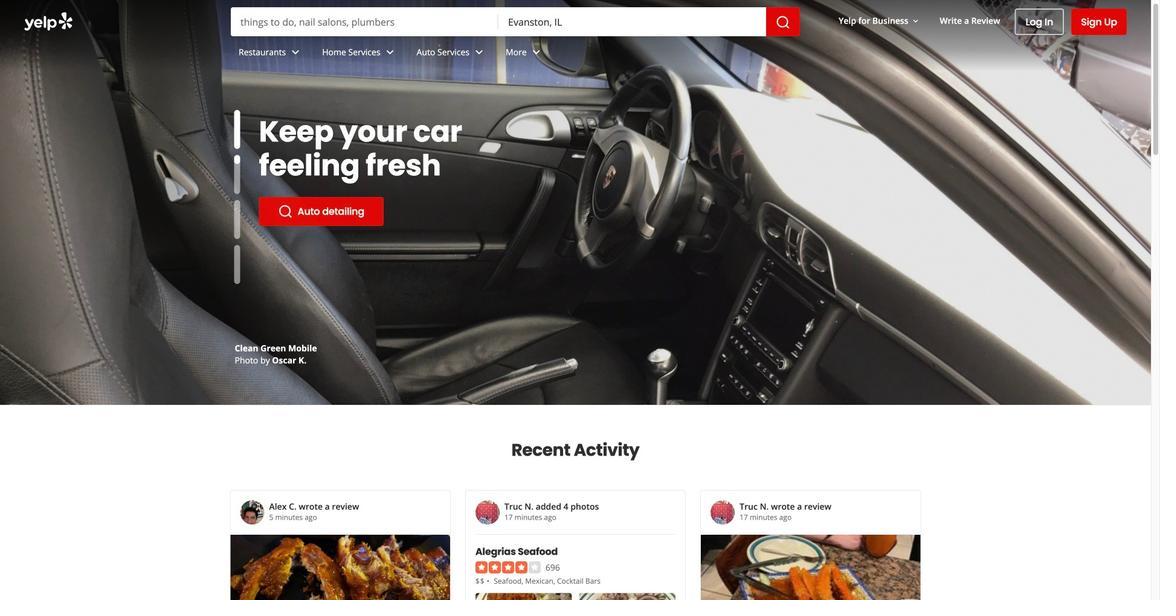 Task type: locate. For each thing, give the bounding box(es) containing it.
1 24 chevron down v2 image from the left
[[289, 45, 303, 59]]

24 chevron down v2 image
[[289, 45, 303, 59], [383, 45, 398, 59], [472, 45, 487, 59], [529, 45, 544, 59]]

3 24 chevron down v2 image from the left
[[472, 45, 487, 59]]

2 none field from the left
[[499, 7, 767, 36]]

address, neighborhood, city, state or zip search field
[[499, 7, 767, 36]]

None search field
[[0, 0, 1152, 71], [231, 7, 800, 36], [0, 0, 1152, 71], [231, 7, 800, 36]]

None field
[[231, 7, 499, 36], [499, 7, 767, 36]]

4 24 chevron down v2 image from the left
[[529, 45, 544, 59]]

2 photo of truc n. image from the left
[[711, 501, 735, 525]]

select slide image
[[234, 110, 240, 149]]

photo of truc n. image
[[476, 501, 500, 525], [711, 501, 735, 525]]

1 none field from the left
[[231, 7, 499, 36]]

things to do, nail salons, plumbers search field
[[231, 7, 499, 36]]

0 vertical spatial 24 search v2 image
[[278, 170, 293, 185]]

3.8 star rating image
[[476, 562, 541, 574]]

search image
[[776, 15, 791, 30]]

2 24 search v2 image from the top
[[278, 204, 293, 219]]

business categories element
[[229, 36, 1128, 71]]

1 horizontal spatial photo of truc n. image
[[711, 501, 735, 525]]

explore recent activity section section
[[230, 406, 922, 600]]

24 search v2 image
[[278, 170, 293, 185], [278, 204, 293, 219]]

1 vertical spatial 24 search v2 image
[[278, 204, 293, 219]]

0 horizontal spatial photo of truc n. image
[[476, 501, 500, 525]]



Task type: describe. For each thing, give the bounding box(es) containing it.
none field the things to do, nail salons, plumbers
[[231, 7, 499, 36]]

photo of alex c. image
[[240, 501, 264, 525]]

1 photo of truc n. image from the left
[[476, 501, 500, 525]]

none field address, neighborhood, city, state or zip
[[499, 7, 767, 36]]

2 24 chevron down v2 image from the left
[[383, 45, 398, 59]]

16 chevron down v2 image
[[911, 16, 921, 26]]

1 24 search v2 image from the top
[[278, 170, 293, 185]]

categories element
[[494, 575, 601, 586]]



Task type: vqa. For each thing, say whether or not it's contained in the screenshot.
in on the bottom left of the page
no



